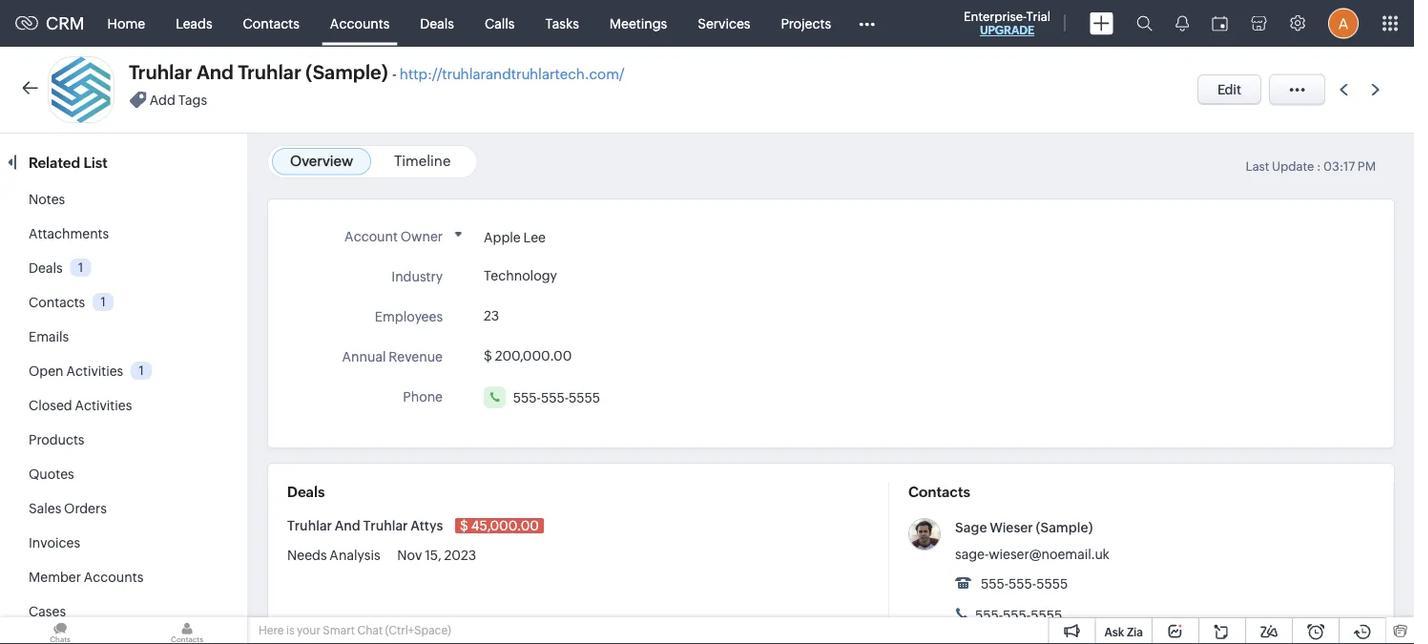 Task type: vqa. For each thing, say whether or not it's contained in the screenshot.
the rightmost Accounts
yes



Task type: describe. For each thing, give the bounding box(es) containing it.
1 for contacts
[[101, 295, 106, 309]]

edit button
[[1198, 74, 1262, 105]]

last
[[1246, 159, 1270, 174]]

chats image
[[0, 617, 120, 644]]

1 vertical spatial contacts
[[29, 295, 85, 310]]

annual revenue
[[342, 349, 443, 364]]

chat
[[357, 624, 383, 637]]

member accounts
[[29, 570, 143, 585]]

sales
[[29, 501, 61, 516]]

sales orders
[[29, 501, 107, 516]]

attachments link
[[29, 226, 109, 241]]

emails link
[[29, 329, 69, 345]]

notes link
[[29, 192, 65, 207]]

sage
[[955, 520, 987, 535]]

-
[[392, 66, 397, 83]]

wieser@noemail.uk
[[989, 547, 1110, 562]]

needs
[[287, 548, 327, 563]]

related list
[[29, 154, 111, 171]]

ask
[[1105, 626, 1124, 638]]

here is your smart chat (ctrl+space)
[[259, 624, 451, 637]]

0 horizontal spatial deals link
[[29, 261, 63, 276]]

$ for $  200,000.00
[[484, 348, 492, 364]]

industry
[[392, 269, 443, 284]]

member accounts link
[[29, 570, 143, 585]]

zia
[[1127, 626, 1143, 638]]

23
[[484, 308, 499, 324]]

cases
[[29, 604, 66, 619]]

upgrade
[[980, 24, 1035, 37]]

products
[[29, 432, 84, 448]]

2 vertical spatial 5555
[[1031, 608, 1062, 623]]

attachments
[[29, 226, 109, 241]]

emails
[[29, 329, 69, 345]]

owner
[[401, 229, 443, 244]]

1 vertical spatial (sample)
[[1036, 520, 1093, 535]]

1 horizontal spatial contacts
[[243, 16, 299, 31]]

your
[[297, 624, 321, 637]]

signals element
[[1164, 0, 1201, 47]]

search image
[[1137, 15, 1153, 31]]

signals image
[[1176, 15, 1189, 31]]

add
[[150, 92, 175, 107]]

open
[[29, 364, 64, 379]]

0 vertical spatial contacts link
[[228, 0, 315, 46]]

phone
[[403, 389, 443, 404]]

1 horizontal spatial accounts
[[330, 16, 390, 31]]

and for attys
[[335, 518, 361, 533]]

member
[[29, 570, 81, 585]]

here
[[259, 624, 284, 637]]

employees
[[375, 309, 443, 324]]

http://truhlarandtruhlartech.com/ link
[[400, 66, 625, 83]]

products link
[[29, 432, 84, 448]]

create menu element
[[1078, 0, 1125, 46]]

orders
[[64, 501, 107, 516]]

profile element
[[1317, 0, 1370, 46]]

truhlar and truhlar (sample) - http://truhlarandtruhlartech.com/
[[129, 62, 625, 84]]

smart
[[323, 624, 355, 637]]

enterprise-trial upgrade
[[964, 9, 1051, 37]]

leads
[[176, 16, 212, 31]]

2 horizontal spatial deals
[[420, 16, 454, 31]]

search element
[[1125, 0, 1164, 47]]

revenue
[[389, 349, 443, 364]]

timeline
[[394, 153, 451, 169]]

trial
[[1026, 9, 1051, 23]]

sage-wieser@noemail.uk
[[955, 547, 1110, 562]]

1 vertical spatial 555-555-5555
[[978, 576, 1068, 592]]

sage wieser (sample) link
[[955, 520, 1093, 535]]

0 horizontal spatial contacts link
[[29, 295, 85, 310]]

closed activities link
[[29, 398, 132, 413]]

0 horizontal spatial (sample)
[[306, 62, 388, 84]]

http://truhlarandtruhlartech.com/
[[400, 66, 625, 83]]

timeline link
[[394, 153, 451, 169]]

sage wieser (sample)
[[955, 520, 1093, 535]]

list
[[83, 154, 108, 171]]

technology
[[484, 268, 557, 283]]

$  200,000.00
[[484, 348, 572, 364]]

sage-
[[955, 547, 989, 562]]

quotes link
[[29, 467, 74, 482]]

200,000.00
[[495, 348, 572, 364]]

(ctrl+space)
[[385, 624, 451, 637]]



Task type: locate. For each thing, give the bounding box(es) containing it.
deals up needs
[[287, 484, 325, 501]]

tags
[[178, 92, 207, 107]]

pm
[[1358, 159, 1376, 174]]

0 horizontal spatial $
[[460, 518, 468, 533]]

deals link left calls
[[405, 0, 469, 46]]

contacts link up "emails" link
[[29, 295, 85, 310]]

1 vertical spatial and
[[335, 518, 361, 533]]

invoices link
[[29, 535, 80, 551]]

2023
[[444, 548, 476, 563]]

deals down attachments at the top left
[[29, 261, 63, 276]]

notes
[[29, 192, 65, 207]]

555-
[[513, 390, 541, 405], [541, 390, 569, 405], [981, 576, 1009, 592], [1009, 576, 1037, 592], [975, 608, 1003, 623], [1003, 608, 1031, 623]]

0 horizontal spatial contacts
[[29, 295, 85, 310]]

1 vertical spatial 5555
[[1037, 576, 1068, 592]]

last update : 03:17 pm
[[1246, 159, 1376, 174]]

1 right open activities
[[139, 363, 144, 378]]

1 vertical spatial deals
[[29, 261, 63, 276]]

activities down open activities 'link'
[[75, 398, 132, 413]]

555-555-5555 down 200,000.00
[[513, 390, 600, 405]]

0 vertical spatial and
[[196, 62, 234, 84]]

1 vertical spatial deals link
[[29, 261, 63, 276]]

$ 45,000.00
[[460, 518, 539, 533]]

calendar image
[[1212, 16, 1228, 31]]

open activities
[[29, 364, 123, 379]]

and for (sample)
[[196, 62, 234, 84]]

deals
[[420, 16, 454, 31], [29, 261, 63, 276], [287, 484, 325, 501]]

accounts
[[330, 16, 390, 31], [84, 570, 143, 585]]

0 vertical spatial 5555
[[569, 390, 600, 405]]

and up tags
[[196, 62, 234, 84]]

closed
[[29, 398, 72, 413]]

sage-wieser@noemail.uk link
[[955, 547, 1110, 562]]

1 vertical spatial $
[[460, 518, 468, 533]]

2 vertical spatial 1
[[139, 363, 144, 378]]

wieser
[[990, 520, 1033, 535]]

45,000.00
[[471, 518, 539, 533]]

lee
[[524, 229, 546, 245]]

555-555-5555 down sage-wieser@noemail.uk link
[[978, 576, 1068, 592]]

nov
[[397, 548, 422, 563]]

apple
[[484, 229, 521, 245]]

accounts link
[[315, 0, 405, 46]]

annual
[[342, 349, 386, 364]]

0 horizontal spatial deals
[[29, 261, 63, 276]]

1 vertical spatial 1
[[101, 295, 106, 309]]

activities
[[66, 364, 123, 379], [75, 398, 132, 413]]

1 vertical spatial contacts link
[[29, 295, 85, 310]]

truhlar and truhlar attys link
[[287, 518, 446, 533]]

1 horizontal spatial and
[[335, 518, 361, 533]]

and
[[196, 62, 234, 84], [335, 518, 361, 533]]

1 horizontal spatial contacts link
[[228, 0, 315, 46]]

$
[[484, 348, 492, 364], [460, 518, 468, 533]]

0 vertical spatial (sample)
[[306, 62, 388, 84]]

0 horizontal spatial and
[[196, 62, 234, 84]]

deals link down attachments at the top left
[[29, 261, 63, 276]]

contacts link right "leads"
[[228, 0, 315, 46]]

cases link
[[29, 604, 66, 619]]

contacts up sage
[[909, 484, 970, 501]]

activities up closed activities link
[[66, 364, 123, 379]]

is
[[286, 624, 295, 637]]

0 horizontal spatial accounts
[[84, 570, 143, 585]]

home
[[107, 16, 145, 31]]

open activities link
[[29, 364, 123, 379]]

edit
[[1218, 82, 1242, 97]]

1 horizontal spatial deals
[[287, 484, 325, 501]]

(sample) left '-'
[[306, 62, 388, 84]]

2 horizontal spatial 1
[[139, 363, 144, 378]]

1 for open activities
[[139, 363, 144, 378]]

accounts right the member
[[84, 570, 143, 585]]

1 up open activities 'link'
[[101, 295, 106, 309]]

leads link
[[160, 0, 228, 46]]

truhlar
[[129, 62, 192, 84], [238, 62, 301, 84], [287, 518, 332, 533], [363, 518, 408, 533]]

2 vertical spatial deals
[[287, 484, 325, 501]]

projects
[[781, 16, 831, 31]]

meetings link
[[594, 0, 683, 46]]

(sample)
[[306, 62, 388, 84], [1036, 520, 1093, 535]]

contacts link
[[228, 0, 315, 46], [29, 295, 85, 310]]

create menu image
[[1090, 12, 1114, 35]]

add tags
[[150, 92, 207, 107]]

crm link
[[15, 14, 85, 33]]

2 horizontal spatial contacts
[[909, 484, 970, 501]]

update
[[1272, 159, 1314, 174]]

555-555-5555
[[513, 390, 600, 405], [978, 576, 1068, 592], [973, 608, 1062, 623]]

1 vertical spatial activities
[[75, 398, 132, 413]]

activities for closed activities
[[75, 398, 132, 413]]

account
[[345, 229, 398, 244]]

truhlar and truhlar attys
[[287, 518, 446, 533]]

1 down attachments at the top left
[[78, 260, 83, 275]]

Other Modules field
[[847, 8, 888, 39]]

needs analysis
[[287, 548, 383, 563]]

(sample) up wieser@noemail.uk
[[1036, 520, 1093, 535]]

2 vertical spatial 555-555-5555
[[973, 608, 1062, 623]]

activities for open activities
[[66, 364, 123, 379]]

attys
[[411, 518, 443, 533]]

$ for $ 45,000.00
[[460, 518, 468, 533]]

1 for deals
[[78, 260, 83, 275]]

0 vertical spatial accounts
[[330, 16, 390, 31]]

0 vertical spatial deals
[[420, 16, 454, 31]]

tasks
[[545, 16, 579, 31]]

0 horizontal spatial 1
[[78, 260, 83, 275]]

services link
[[683, 0, 766, 46]]

overview
[[290, 153, 353, 169]]

crm
[[46, 14, 85, 33]]

555-555-5555 down sage-wieser@noemail.uk
[[973, 608, 1062, 623]]

closed activities
[[29, 398, 132, 413]]

0 vertical spatial 1
[[78, 260, 83, 275]]

contacts image
[[127, 617, 247, 644]]

1 horizontal spatial deals link
[[405, 0, 469, 46]]

15,
[[425, 548, 442, 563]]

0 vertical spatial contacts
[[243, 16, 299, 31]]

previous record image
[[1340, 84, 1348, 96]]

home link
[[92, 0, 160, 46]]

contacts up "emails" link
[[29, 295, 85, 310]]

contacts right leads link
[[243, 16, 299, 31]]

0 vertical spatial deals link
[[405, 0, 469, 46]]

1 horizontal spatial (sample)
[[1036, 520, 1093, 535]]

and up analysis
[[335, 518, 361, 533]]

invoices
[[29, 535, 80, 551]]

$ up 2023
[[460, 518, 468, 533]]

projects link
[[766, 0, 847, 46]]

apple lee
[[484, 229, 546, 245]]

nov 15, 2023
[[397, 548, 476, 563]]

contacts
[[243, 16, 299, 31], [29, 295, 85, 310], [909, 484, 970, 501]]

1 horizontal spatial $
[[484, 348, 492, 364]]

enterprise-
[[964, 9, 1026, 23]]

1 horizontal spatial 1
[[101, 295, 106, 309]]

account owner
[[345, 229, 443, 244]]

0 vertical spatial $
[[484, 348, 492, 364]]

analysis
[[330, 548, 380, 563]]

meetings
[[610, 16, 667, 31]]

2 vertical spatial contacts
[[909, 484, 970, 501]]

1
[[78, 260, 83, 275], [101, 295, 106, 309], [139, 363, 144, 378]]

related
[[29, 154, 80, 171]]

deals left calls
[[420, 16, 454, 31]]

accounts up truhlar and truhlar (sample) - http://truhlarandtruhlartech.com/
[[330, 16, 390, 31]]

$ down 23
[[484, 348, 492, 364]]

03:17
[[1324, 159, 1355, 174]]

profile image
[[1328, 8, 1359, 39]]

0 vertical spatial activities
[[66, 364, 123, 379]]

quotes
[[29, 467, 74, 482]]

1 vertical spatial accounts
[[84, 570, 143, 585]]

sales orders link
[[29, 501, 107, 516]]

overview link
[[290, 153, 353, 169]]

calls link
[[469, 0, 530, 46]]

next record image
[[1371, 84, 1384, 96]]

0 vertical spatial 555-555-5555
[[513, 390, 600, 405]]

ask zia
[[1105, 626, 1143, 638]]



